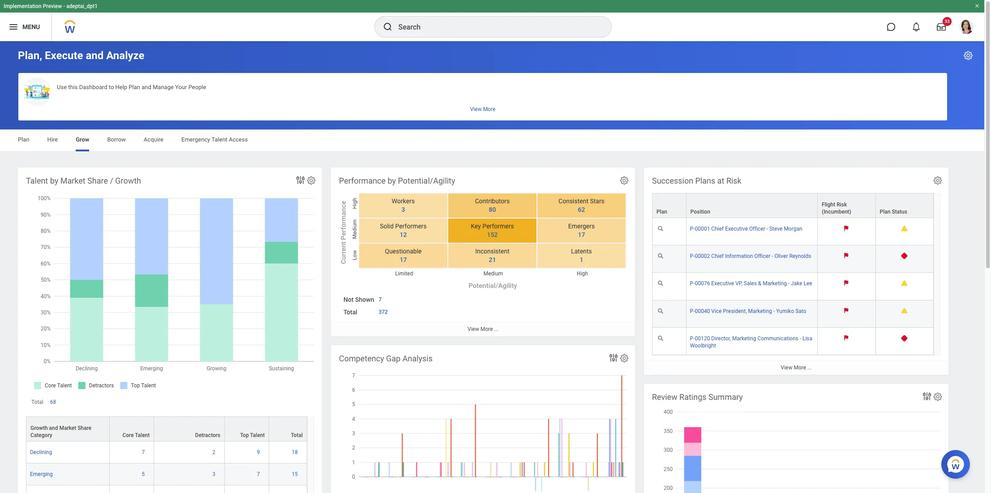 Task type: vqa. For each thing, say whether or not it's contained in the screenshot.
Yumiko
yes



Task type: describe. For each thing, give the bounding box(es) containing it.
p- for 00002
[[691, 253, 696, 260]]

15 button
[[292, 471, 299, 478]]

current
[[340, 242, 348, 264]]

talent down 'hire'
[[26, 176, 48, 186]]

15
[[292, 472, 298, 478]]

questionable
[[385, 248, 422, 255]]

view for performance by potential/agility
[[468, 326, 480, 333]]

more for performance by potential/agility
[[481, 326, 493, 333]]

p-00001 chief executive officer - steve morgan
[[691, 226, 803, 232]]

core talent button
[[110, 417, 154, 442]]

p- for 00120
[[691, 336, 696, 342]]

18
[[292, 450, 298, 456]]

menu button
[[0, 13, 52, 41]]

menu banner
[[0, 0, 985, 41]]

flight
[[823, 202, 836, 208]]

at
[[718, 176, 725, 186]]

plan inside button
[[129, 84, 140, 91]]

21
[[489, 256, 496, 264]]

2 cell from the left
[[110, 486, 154, 494]]

shown
[[355, 296, 374, 304]]

core talent
[[123, 433, 150, 439]]

plan inside 'popup button'
[[657, 209, 668, 215]]

status
[[893, 209, 908, 215]]

not shown 7
[[344, 296, 382, 304]]

this
[[68, 84, 78, 91]]

1 horizontal spatial and
[[86, 49, 104, 62]]

configure competency gap analysis image
[[620, 354, 630, 364]]

plan button
[[653, 194, 687, 218]]

contributors
[[475, 198, 510, 205]]

17 button for emergers 17
[[573, 231, 587, 239]]

implementation
[[4, 3, 42, 9]]

2 vertical spatial 7 button
[[257, 471, 261, 478]]

2 button
[[213, 449, 217, 456]]

by for market
[[50, 176, 58, 186]]

12
[[400, 231, 407, 239]]

emergers 17
[[569, 223, 595, 239]]

executive inside 'link'
[[726, 226, 749, 232]]

p-00001 chief executive officer - steve morgan link
[[691, 224, 803, 232]]

152 button
[[482, 231, 500, 239]]

lee
[[804, 281, 813, 287]]

p-00040 vice president, marketing - yumiko sato
[[691, 308, 807, 314]]

share for /
[[87, 176, 108, 186]]

tab list inside plan, execute and analyze main content
[[9, 130, 976, 152]]

/
[[110, 176, 113, 186]]

and inside button
[[142, 84, 151, 91]]

position button
[[687, 194, 818, 218]]

configure and view chart data image
[[609, 353, 619, 364]]

view more ... for succession plans at risk
[[782, 365, 812, 371]]

summary
[[709, 393, 744, 402]]

17 for questionable 17
[[400, 256, 407, 264]]

00001
[[696, 226, 711, 232]]

&
[[759, 281, 762, 287]]

workers
[[392, 198, 415, 205]]

succession
[[653, 176, 694, 186]]

p-00040 vice president, marketing - yumiko sato row
[[653, 301, 935, 328]]

talent for emergency
[[212, 136, 228, 143]]

- for p-00120 director, marketing communications - lisa woolbright
[[800, 336, 802, 342]]

17 button for questionable 17
[[395, 256, 409, 264]]

woolbright
[[691, 343, 717, 349]]

to
[[109, 84, 114, 91]]

emergency
[[182, 136, 210, 143]]

- for p-00001 chief executive officer - steve morgan
[[767, 226, 769, 232]]

p- for 00040
[[691, 308, 696, 314]]

view more ... link for succession plans at risk
[[645, 360, 949, 375]]

p-00120 director, marketing communications - lisa woolbright
[[691, 336, 813, 349]]

growth inside 'growth and market share category'
[[30, 426, 48, 432]]

view more ... for performance by potential/agility
[[468, 326, 499, 333]]

plan inside popup button
[[881, 209, 891, 215]]

- inside menu banner
[[63, 3, 65, 9]]

review ratings summary element
[[645, 384, 949, 494]]

1 horizontal spatial growth
[[115, 176, 141, 186]]

key performers 152
[[471, 223, 514, 239]]

flight risk (incumbent) button
[[819, 194, 876, 218]]

detractors
[[195, 433, 221, 439]]

00076
[[696, 281, 711, 287]]

adeptai_dpt1
[[66, 3, 98, 9]]

configure talent by market share / growth image
[[307, 176, 316, 186]]

profile logan mcneil image
[[960, 20, 974, 36]]

18 button
[[292, 449, 299, 456]]

68 button
[[50, 399, 58, 406]]

growth and market share category button
[[26, 417, 109, 442]]

search image
[[383, 22, 393, 32]]

sato
[[796, 308, 807, 314]]

marketing inside p-00120 director, marketing communications - lisa woolbright
[[733, 336, 757, 342]]

chief for information
[[712, 253, 724, 260]]

0 horizontal spatial potential/agility
[[398, 176, 456, 186]]

use this dashboard to help plan and manage your people
[[57, 84, 206, 91]]

plans
[[696, 176, 716, 186]]

performance by potential/agility
[[339, 176, 456, 186]]

limited
[[396, 271, 413, 277]]

top talent
[[240, 433, 265, 439]]

row containing growth and market share category
[[26, 417, 307, 442]]

row containing declining
[[26, 442, 307, 464]]

market for and
[[59, 426, 76, 432]]

row containing flight risk (incumbent)
[[653, 193, 935, 218]]

core
[[123, 433, 134, 439]]

plan left 'hire'
[[18, 136, 29, 143]]

1 button
[[575, 256, 585, 264]]

executive inside row
[[712, 281, 735, 287]]

category
[[30, 433, 52, 439]]

consistent stars 62
[[559, 198, 605, 213]]

execute
[[45, 49, 83, 62]]

2
[[213, 450, 216, 456]]

sales
[[744, 281, 757, 287]]

7 for the bottommost 7 button
[[257, 472, 260, 478]]

5 cell from the left
[[270, 486, 307, 494]]

acquire
[[144, 136, 164, 143]]

declining link
[[30, 448, 52, 456]]

p-00002 chief information officer - oliver reynolds row
[[653, 246, 935, 273]]

2 performance from the top
[[340, 201, 348, 240]]

p-00040 vice president, marketing - yumiko sato link
[[691, 306, 807, 314]]

manage
[[153, 84, 174, 91]]

talent for core
[[135, 433, 150, 439]]

analysis
[[403, 354, 433, 364]]

p-00002 chief information officer - oliver reynolds
[[691, 253, 812, 260]]

share for category
[[78, 426, 92, 432]]

borrow
[[107, 136, 126, 143]]

00002
[[696, 253, 711, 260]]

configure and view chart data image for talent by market share / growth
[[295, 175, 306, 186]]

president,
[[724, 308, 747, 314]]

7 for 7 button associated with 5
[[142, 450, 145, 456]]

yumiko
[[777, 308, 795, 314]]

plan, execute and analyze
[[18, 49, 145, 62]]

dashboard
[[79, 84, 107, 91]]

p- for 00076
[[691, 281, 696, 287]]

use
[[57, 84, 67, 91]]

- for p-00040 vice president, marketing - yumiko sato
[[774, 308, 776, 314]]

top
[[240, 433, 249, 439]]



Task type: locate. For each thing, give the bounding box(es) containing it.
12 button
[[395, 231, 409, 239]]

p- up woolbright
[[691, 336, 696, 342]]

cell down 15
[[270, 486, 307, 494]]

33 button
[[932, 17, 953, 37]]

people
[[189, 84, 206, 91]]

risk inside the flight risk (incumbent)
[[837, 202, 848, 208]]

total inside performance by potential/agility element
[[344, 309, 358, 316]]

hire
[[47, 136, 58, 143]]

oliver
[[775, 253, 789, 260]]

view more ... inside performance by potential/agility element
[[468, 326, 499, 333]]

0 horizontal spatial risk
[[727, 176, 742, 186]]

2 chief from the top
[[712, 253, 724, 260]]

3 inside workers 3
[[402, 206, 405, 213]]

7 button for 372
[[379, 296, 383, 304]]

7 button up 372
[[379, 296, 383, 304]]

7 inside not shown 7
[[379, 297, 382, 303]]

configure review ratings summary image
[[934, 392, 944, 402]]

0 vertical spatial executive
[[726, 226, 749, 232]]

information
[[726, 253, 754, 260]]

-
[[63, 3, 65, 9], [767, 226, 769, 232], [772, 253, 774, 260], [789, 281, 790, 287], [774, 308, 776, 314], [800, 336, 802, 342]]

inbox large image
[[938, 22, 947, 31]]

solid
[[380, 223, 394, 230]]

17 inside questionable 17
[[400, 256, 407, 264]]

1 horizontal spatial view more ...
[[782, 365, 812, 371]]

5 p- from the top
[[691, 336, 696, 342]]

7 button for 5
[[142, 449, 146, 456]]

market inside 'growth and market share category'
[[59, 426, 76, 432]]

1 p- from the top
[[691, 226, 696, 232]]

competency gap analysis
[[339, 354, 433, 364]]

- left lisa on the right bottom
[[800, 336, 802, 342]]

3 cell from the left
[[154, 486, 225, 494]]

plan, execute and analyze main content
[[0, 41, 985, 494]]

2 vertical spatial marketing
[[733, 336, 757, 342]]

2 p- from the top
[[691, 253, 696, 260]]

talent by market share / growth
[[26, 176, 141, 186]]

potential/agility
[[398, 176, 456, 186], [469, 282, 518, 290]]

33
[[945, 19, 951, 24]]

p- for 00001
[[691, 226, 696, 232]]

plan status
[[881, 209, 908, 215]]

1 horizontal spatial by
[[388, 176, 396, 186]]

17 button down questionable
[[395, 256, 409, 264]]

risk right at
[[727, 176, 742, 186]]

configure and view chart data image for review ratings summary
[[922, 391, 933, 402]]

0 vertical spatial officer
[[750, 226, 766, 232]]

declining
[[30, 450, 52, 456]]

plan left status
[[881, 209, 891, 215]]

7 up 372
[[379, 297, 382, 303]]

0 vertical spatial 17
[[578, 231, 586, 239]]

0 vertical spatial growth
[[115, 176, 141, 186]]

flight risk (incumbent)
[[823, 202, 852, 215]]

performers inside 'key performers 152'
[[483, 223, 514, 230]]

p-00076 executive vp, sales & marketing - jake lee
[[691, 281, 813, 287]]

p-00076 executive vp, sales & marketing - jake lee link
[[691, 279, 813, 287]]

p- left vice
[[691, 308, 696, 314]]

1 vertical spatial view
[[782, 365, 793, 371]]

grow
[[76, 136, 89, 143]]

inconsistent 21
[[476, 248, 510, 264]]

0 vertical spatial share
[[87, 176, 108, 186]]

growth right /
[[115, 176, 141, 186]]

talent by market share / growth element
[[18, 168, 322, 494]]

chief right 00001 at the right of the page
[[712, 226, 724, 232]]

marketing left yumiko
[[749, 308, 773, 314]]

0 horizontal spatial ...
[[495, 326, 499, 333]]

0 vertical spatial medium
[[352, 220, 358, 239]]

- right preview
[[63, 3, 65, 9]]

17 inside emergers 17
[[578, 231, 586, 239]]

configure performance by potential/agility image
[[620, 176, 630, 186]]

talent inside popup button
[[250, 433, 265, 439]]

2 horizontal spatial and
[[142, 84, 151, 91]]

17 button down emergers
[[573, 231, 587, 239]]

configure and view chart data image
[[295, 175, 306, 186], [922, 391, 933, 402]]

0 vertical spatial market
[[60, 176, 85, 186]]

1 performance from the top
[[339, 176, 386, 186]]

0 horizontal spatial configure and view chart data image
[[295, 175, 306, 186]]

- left yumiko
[[774, 308, 776, 314]]

more
[[481, 326, 493, 333], [794, 365, 807, 371]]

0 vertical spatial 7 button
[[379, 296, 383, 304]]

... inside succession plans at risk 'element'
[[808, 365, 812, 371]]

0 horizontal spatial view
[[468, 326, 480, 333]]

performance by potential/agility element
[[331, 168, 636, 337]]

emergers
[[569, 223, 595, 230]]

view inside succession plans at risk 'element'
[[782, 365, 793, 371]]

total up the 18 button
[[291, 433, 303, 439]]

0 vertical spatial configure and view chart data image
[[295, 175, 306, 186]]

0 vertical spatial risk
[[727, 176, 742, 186]]

1 vertical spatial high
[[577, 271, 589, 277]]

0 horizontal spatial 3
[[213, 472, 216, 478]]

configure and view chart data image left the configure review ratings summary "icon"
[[922, 391, 933, 402]]

chief inside row
[[712, 253, 724, 260]]

7 button down 9 button
[[257, 471, 261, 478]]

2 horizontal spatial 7
[[379, 297, 382, 303]]

3 inside button
[[213, 472, 216, 478]]

9
[[257, 450, 260, 456]]

- left steve
[[767, 226, 769, 232]]

talent left access
[[212, 136, 228, 143]]

0 vertical spatial 17 button
[[573, 231, 587, 239]]

view for succession plans at risk
[[782, 365, 793, 371]]

1 vertical spatial market
[[59, 426, 76, 432]]

0 horizontal spatial 17
[[400, 256, 407, 264]]

0 vertical spatial view
[[468, 326, 480, 333]]

performance
[[339, 176, 386, 186], [340, 201, 348, 240]]

1 vertical spatial 17
[[400, 256, 407, 264]]

0 vertical spatial ...
[[495, 326, 499, 333]]

1 vertical spatial 3
[[213, 472, 216, 478]]

officer inside p-00001 chief executive officer - steve morgan 'link'
[[750, 226, 766, 232]]

00040
[[696, 308, 711, 314]]

1 horizontal spatial potential/agility
[[469, 282, 518, 290]]

0 vertical spatial 3 button
[[396, 206, 407, 214]]

reynolds
[[790, 253, 812, 260]]

by for potential/agility
[[388, 176, 396, 186]]

talent inside popup button
[[135, 433, 150, 439]]

emerging link
[[30, 470, 53, 478]]

2 vertical spatial and
[[49, 426, 58, 432]]

p- inside row
[[691, 308, 696, 314]]

1 vertical spatial view more ...
[[782, 365, 812, 371]]

risk
[[727, 176, 742, 186], [837, 202, 848, 208]]

row containing emerging
[[26, 464, 307, 486]]

your
[[175, 84, 187, 91]]

1 vertical spatial marketing
[[749, 308, 773, 314]]

view more ... inside succession plans at risk 'element'
[[782, 365, 812, 371]]

justify image
[[8, 22, 19, 32]]

1 vertical spatial growth
[[30, 426, 48, 432]]

total for 68
[[31, 399, 43, 406]]

plan
[[129, 84, 140, 91], [18, 136, 29, 143], [657, 209, 668, 215], [881, 209, 891, 215]]

performers up 12 at the left of the page
[[396, 223, 427, 230]]

2 horizontal spatial 7 button
[[379, 296, 383, 304]]

officer for executive
[[750, 226, 766, 232]]

0 vertical spatial more
[[481, 326, 493, 333]]

potential/agility down 21 button at the bottom of page
[[469, 282, 518, 290]]

p-00076 executive vp, sales & marketing - jake lee row
[[653, 273, 935, 301]]

1 by from the left
[[50, 176, 58, 186]]

0 horizontal spatial view more ...
[[468, 326, 499, 333]]

1 chief from the top
[[712, 226, 724, 232]]

62
[[578, 206, 586, 213]]

use this dashboard to help plan and manage your people button
[[18, 73, 948, 121]]

1 horizontal spatial 3
[[402, 206, 405, 213]]

total left 68
[[31, 399, 43, 406]]

total for 372
[[344, 309, 358, 316]]

talent right core
[[135, 433, 150, 439]]

officer for information
[[755, 253, 771, 260]]

3
[[402, 206, 405, 213], [213, 472, 216, 478]]

7 button down 'core talent'
[[142, 449, 146, 456]]

1 horizontal spatial 7 button
[[257, 471, 261, 478]]

marketing inside row
[[749, 308, 773, 314]]

p- down position
[[691, 226, 696, 232]]

high
[[352, 198, 358, 209], [577, 271, 589, 277]]

1 vertical spatial and
[[142, 84, 151, 91]]

preview
[[43, 3, 62, 9]]

more for succession plans at risk
[[794, 365, 807, 371]]

implementation preview -   adeptai_dpt1
[[4, 3, 98, 9]]

cell
[[26, 486, 110, 494], [110, 486, 154, 494], [154, 486, 225, 494], [225, 486, 270, 494], [270, 486, 307, 494]]

1 cell from the left
[[26, 486, 110, 494]]

4 cell from the left
[[225, 486, 270, 494]]

0 horizontal spatial 3 button
[[213, 471, 217, 478]]

talent
[[212, 136, 228, 143], [26, 176, 48, 186], [135, 433, 150, 439], [250, 433, 265, 439]]

executive up the information
[[726, 226, 749, 232]]

p- inside 'link'
[[691, 226, 696, 232]]

(incumbent)
[[823, 209, 852, 215]]

1 horizontal spatial more
[[794, 365, 807, 371]]

2 by from the left
[[388, 176, 396, 186]]

growth up category
[[30, 426, 48, 432]]

plan status button
[[877, 194, 934, 218]]

officer left steve
[[750, 226, 766, 232]]

total inside total popup button
[[291, 433, 303, 439]]

0 vertical spatial high
[[352, 198, 358, 209]]

1 horizontal spatial 17 button
[[573, 231, 587, 239]]

1 horizontal spatial 3 button
[[396, 206, 407, 214]]

and inside 'growth and market share category'
[[49, 426, 58, 432]]

executive
[[726, 226, 749, 232], [712, 281, 735, 287]]

- inside p-00120 director, marketing communications - lisa woolbright
[[800, 336, 802, 342]]

1 vertical spatial performance
[[340, 201, 348, 240]]

communications
[[758, 336, 799, 342]]

configure succession plans at risk image
[[934, 176, 944, 186]]

close environment banner image
[[975, 3, 981, 9]]

marketing right director,
[[733, 336, 757, 342]]

0 horizontal spatial more
[[481, 326, 493, 333]]

market for by
[[60, 176, 85, 186]]

share
[[87, 176, 108, 186], [78, 426, 92, 432]]

p-00120 director, marketing communications - lisa woolbright link
[[691, 334, 813, 349]]

... for succession plans at risk
[[808, 365, 812, 371]]

2 horizontal spatial total
[[344, 309, 358, 316]]

5
[[142, 472, 145, 478]]

1 horizontal spatial high
[[577, 271, 589, 277]]

1 vertical spatial medium
[[484, 271, 504, 277]]

3 button down 2 button
[[213, 471, 217, 478]]

0 horizontal spatial and
[[49, 426, 58, 432]]

17 down emergers
[[578, 231, 586, 239]]

medium for high
[[352, 220, 358, 239]]

1 vertical spatial risk
[[837, 202, 848, 208]]

- for p-00002 chief information officer - oliver reynolds
[[772, 253, 774, 260]]

performers up the 152
[[483, 223, 514, 230]]

share inside 'growth and market share category'
[[78, 426, 92, 432]]

7 button
[[379, 296, 383, 304], [142, 449, 146, 456], [257, 471, 261, 478]]

p-00001 chief executive officer - steve morgan row
[[653, 218, 935, 246]]

latents
[[572, 248, 592, 255]]

... for performance by potential/agility
[[495, 326, 499, 333]]

0 horizontal spatial 17 button
[[395, 256, 409, 264]]

3 down 2 button
[[213, 472, 216, 478]]

tab list containing plan
[[9, 130, 976, 152]]

...
[[495, 326, 499, 333], [808, 365, 812, 371]]

emerging
[[30, 472, 53, 478]]

succession plans at risk element
[[645, 168, 949, 375]]

0 horizontal spatial high
[[352, 198, 358, 209]]

total
[[344, 309, 358, 316], [31, 399, 43, 406], [291, 433, 303, 439]]

performers for 12
[[396, 223, 427, 230]]

officer inside p-00002 chief information officer - oliver reynolds link
[[755, 253, 771, 260]]

p-
[[691, 226, 696, 232], [691, 253, 696, 260], [691, 281, 696, 287], [691, 308, 696, 314], [691, 336, 696, 342]]

3 down workers
[[402, 206, 405, 213]]

2 performers from the left
[[483, 223, 514, 230]]

p-00120 director, marketing communications - lisa woolbright row
[[653, 328, 935, 355]]

1 horizontal spatial risk
[[837, 202, 848, 208]]

p-00002 chief information officer - oliver reynolds link
[[691, 252, 812, 260]]

1 vertical spatial executive
[[712, 281, 735, 287]]

0 vertical spatial performance
[[339, 176, 386, 186]]

position
[[691, 209, 711, 215]]

4 p- from the top
[[691, 308, 696, 314]]

1 vertical spatial potential/agility
[[469, 282, 518, 290]]

by down 'hire'
[[50, 176, 58, 186]]

tab list
[[9, 130, 976, 152]]

1 horizontal spatial total
[[291, 433, 303, 439]]

1 vertical spatial ...
[[808, 365, 812, 371]]

high right the 'current performance'
[[352, 198, 358, 209]]

lisa
[[803, 336, 813, 342]]

gap
[[386, 354, 401, 364]]

1 performers from the left
[[396, 223, 427, 230]]

performers for 152
[[483, 223, 514, 230]]

1 horizontal spatial ...
[[808, 365, 812, 371]]

succession plans at risk
[[653, 176, 742, 186]]

risk up "(incumbent)"
[[837, 202, 848, 208]]

competency gap analysis element
[[331, 346, 636, 494]]

medium right the 'current performance'
[[352, 220, 358, 239]]

row
[[653, 193, 935, 218], [26, 417, 307, 442], [26, 442, 307, 464], [26, 464, 307, 486], [26, 486, 307, 494]]

0 vertical spatial marketing
[[763, 281, 788, 287]]

0 horizontal spatial performers
[[396, 223, 427, 230]]

total down not
[[344, 309, 358, 316]]

1 vertical spatial share
[[78, 426, 92, 432]]

- left "jake"
[[789, 281, 790, 287]]

vice
[[712, 308, 722, 314]]

vp,
[[736, 281, 743, 287]]

00120
[[696, 336, 711, 342]]

officer
[[750, 226, 766, 232], [755, 253, 771, 260]]

1 vertical spatial view more ... link
[[645, 360, 949, 375]]

1 vertical spatial 7 button
[[142, 449, 146, 456]]

and up category
[[49, 426, 58, 432]]

chief right 00002
[[712, 253, 724, 260]]

and left manage
[[142, 84, 151, 91]]

7 down 'core talent'
[[142, 450, 145, 456]]

17 for emergers 17
[[578, 231, 586, 239]]

growth
[[115, 176, 141, 186], [30, 426, 48, 432]]

plan right help
[[129, 84, 140, 91]]

3 p- from the top
[[691, 281, 696, 287]]

and left analyze on the left top of the page
[[86, 49, 104, 62]]

0 horizontal spatial total
[[31, 399, 43, 406]]

consistent
[[559, 198, 589, 205]]

1 horizontal spatial configure and view chart data image
[[922, 391, 933, 402]]

chief inside 'link'
[[712, 226, 724, 232]]

director,
[[712, 336, 732, 342]]

potential/agility up workers
[[398, 176, 456, 186]]

marketing right &
[[763, 281, 788, 287]]

1 vertical spatial configure and view chart data image
[[922, 391, 933, 402]]

p- up 00040
[[691, 281, 696, 287]]

1 horizontal spatial view more ... link
[[645, 360, 949, 375]]

0 horizontal spatial medium
[[352, 220, 358, 239]]

plan down the 'succession'
[[657, 209, 668, 215]]

Search Workday  search field
[[399, 17, 593, 37]]

372 button
[[379, 309, 389, 316]]

by up workers
[[388, 176, 396, 186]]

workers 3
[[392, 198, 415, 213]]

cell down 9
[[225, 486, 270, 494]]

current performance
[[340, 201, 348, 264]]

view
[[468, 326, 480, 333], [782, 365, 793, 371]]

1 horizontal spatial performers
[[483, 223, 514, 230]]

2 vertical spatial total
[[291, 433, 303, 439]]

help
[[115, 84, 127, 91]]

p- down 00001 at the right of the page
[[691, 253, 696, 260]]

more inside performance by potential/agility element
[[481, 326, 493, 333]]

0 vertical spatial view more ...
[[468, 326, 499, 333]]

0 horizontal spatial by
[[50, 176, 58, 186]]

1 vertical spatial 17 button
[[395, 256, 409, 264]]

1 vertical spatial chief
[[712, 253, 724, 260]]

- inside row
[[774, 308, 776, 314]]

solid performers 12
[[380, 223, 427, 239]]

1 vertical spatial more
[[794, 365, 807, 371]]

cell down 5
[[110, 486, 154, 494]]

0 horizontal spatial view more ... link
[[331, 322, 636, 337]]

1 horizontal spatial medium
[[484, 271, 504, 277]]

stars
[[591, 198, 605, 205]]

- left oliver
[[772, 253, 774, 260]]

- inside 'link'
[[767, 226, 769, 232]]

high down 1
[[577, 271, 589, 277]]

0 horizontal spatial 7 button
[[142, 449, 146, 456]]

configure and view chart data image left configure talent by market share / growth image
[[295, 175, 306, 186]]

cell down emerging
[[26, 486, 110, 494]]

0 vertical spatial chief
[[712, 226, 724, 232]]

talent right top
[[250, 433, 265, 439]]

3 button down workers
[[396, 206, 407, 214]]

0 horizontal spatial growth
[[30, 426, 48, 432]]

view more ... link for performance by potential/agility
[[331, 322, 636, 337]]

performers inside the solid performers 12
[[396, 223, 427, 230]]

1 horizontal spatial 17
[[578, 231, 586, 239]]

more inside succession plans at risk 'element'
[[794, 365, 807, 371]]

talent for top
[[250, 433, 265, 439]]

1 horizontal spatial 7
[[257, 472, 260, 478]]

medium down 21
[[484, 271, 504, 277]]

17 down questionable
[[400, 256, 407, 264]]

21 button
[[484, 256, 498, 264]]

p- inside p-00120 director, marketing communications - lisa woolbright
[[691, 336, 696, 342]]

chief for executive
[[712, 226, 724, 232]]

0 vertical spatial total
[[344, 309, 358, 316]]

notifications large image
[[913, 22, 922, 31]]

0 vertical spatial view more ... link
[[331, 322, 636, 337]]

cell down 2
[[154, 486, 225, 494]]

1 vertical spatial officer
[[755, 253, 771, 260]]

latents 1
[[572, 248, 592, 264]]

view inside performance by potential/agility element
[[468, 326, 480, 333]]

1 vertical spatial 7
[[142, 450, 145, 456]]

jake
[[792, 281, 803, 287]]

configure this page image
[[964, 50, 974, 61]]

0 vertical spatial potential/agility
[[398, 176, 456, 186]]

7 down 9 button
[[257, 472, 260, 478]]

configure and view chart data image inside review ratings summary element
[[922, 391, 933, 402]]

2 vertical spatial 7
[[257, 472, 260, 478]]

0 vertical spatial 7
[[379, 297, 382, 303]]

medium for limited
[[484, 271, 504, 277]]

officer left oliver
[[755, 253, 771, 260]]

1 horizontal spatial view
[[782, 365, 793, 371]]

... inside performance by potential/agility element
[[495, 326, 499, 333]]

executive left vp,
[[712, 281, 735, 287]]

not
[[344, 296, 354, 304]]

0 horizontal spatial 7
[[142, 450, 145, 456]]

0 vertical spatial and
[[86, 49, 104, 62]]



